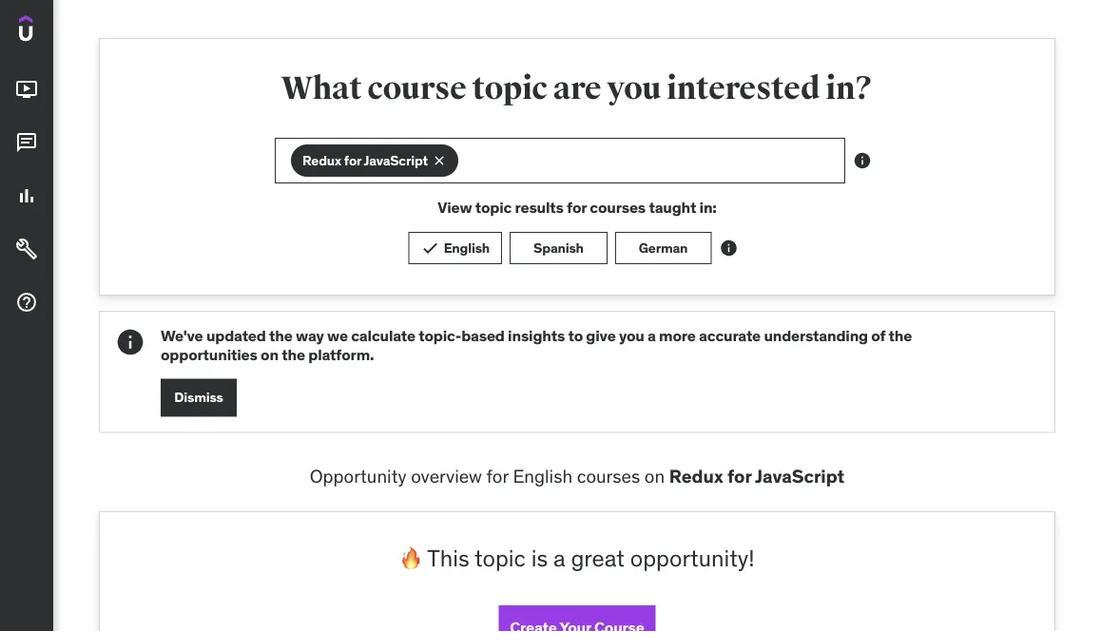 Task type: vqa. For each thing, say whether or not it's contained in the screenshot.
the topmost markets
no



Task type: describe. For each thing, give the bounding box(es) containing it.
for inside redux for javascript button
[[344, 152, 362, 169]]

platform.
[[309, 345, 374, 364]]

1 horizontal spatial javascript
[[756, 465, 845, 488]]

small image
[[421, 239, 440, 258]]

overview
[[411, 465, 482, 488]]

get info image for what course topic are you interested in?
[[854, 151, 873, 170]]

get info image for view topic results for courses taught in:
[[720, 239, 739, 258]]

udemy image
[[19, 15, 106, 48]]

topic-
[[419, 327, 462, 346]]

german
[[639, 240, 688, 257]]

a inside 'we've updated the way we calculate topic-based insights to give you a more accurate understanding of the opportunities on the platform.'
[[648, 327, 656, 346]]

of
[[872, 327, 886, 346]]

are
[[553, 69, 602, 108]]

taught
[[649, 198, 697, 217]]

more
[[660, 327, 696, 346]]

1 vertical spatial topic
[[476, 198, 512, 217]]

2 medium image from the top
[[15, 238, 38, 261]]

opportunities
[[161, 345, 258, 364]]

0 vertical spatial you
[[607, 69, 662, 108]]

what course topic are you interested in?
[[281, 69, 874, 108]]

the left way
[[269, 327, 293, 346]]

1 vertical spatial on
[[645, 465, 665, 488]]

🔥
[[400, 545, 423, 574]]

topic for this
[[475, 545, 526, 574]]

2 medium image from the top
[[15, 185, 38, 208]]

dismiss
[[174, 389, 223, 407]]

view
[[438, 198, 472, 217]]

1 horizontal spatial redux
[[670, 465, 724, 488]]

1 vertical spatial english
[[513, 465, 573, 488]]

3 medium image from the top
[[15, 291, 38, 314]]

insights
[[508, 327, 565, 346]]

spanish
[[534, 240, 584, 257]]

1 medium image from the top
[[15, 78, 38, 101]]

dismiss button
[[161, 379, 237, 417]]

opportunity
[[310, 465, 407, 488]]

way
[[296, 327, 324, 346]]

what
[[281, 69, 362, 108]]

on inside 'we've updated the way we calculate topic-based insights to give you a more accurate understanding of the opportunities on the platform.'
[[261, 345, 279, 364]]



Task type: locate. For each thing, give the bounding box(es) containing it.
0 horizontal spatial javascript
[[364, 152, 428, 169]]

redux down what
[[303, 152, 342, 169]]

redux up opportunity!
[[670, 465, 724, 488]]

in:
[[700, 198, 717, 217]]

1 vertical spatial redux
[[670, 465, 724, 488]]

get info image right german
[[720, 239, 739, 258]]

0 horizontal spatial redux
[[303, 152, 342, 169]]

0 horizontal spatial on
[[261, 345, 279, 364]]

deselect image
[[432, 153, 447, 168]]

the
[[269, 327, 293, 346], [889, 327, 913, 346], [282, 345, 305, 364]]

results
[[515, 198, 564, 217]]

0 vertical spatial javascript
[[364, 152, 428, 169]]

understanding
[[765, 327, 869, 346]]

🔥 this topic is a great opportunity!
[[400, 545, 755, 574]]

the right of
[[889, 327, 913, 346]]

we've updated the way we calculate topic-based insights to give you a more accurate understanding of the opportunities on the platform.
[[161, 327, 913, 364]]

we've
[[161, 327, 203, 346]]

you
[[607, 69, 662, 108], [619, 327, 645, 346]]

redux for javascript
[[303, 152, 428, 169]]

1 vertical spatial javascript
[[756, 465, 845, 488]]

a right 'is'
[[554, 545, 566, 574]]

topic right 'view'
[[476, 198, 512, 217]]

redux inside button
[[303, 152, 342, 169]]

get info image down in?
[[854, 151, 873, 170]]

medium image
[[15, 131, 38, 154], [15, 238, 38, 261]]

you inside 'we've updated the way we calculate topic-based insights to give you a more accurate understanding of the opportunities on the platform.'
[[619, 327, 645, 346]]

1 medium image from the top
[[15, 131, 38, 154]]

1 horizontal spatial english
[[513, 465, 573, 488]]

for
[[344, 152, 362, 169], [567, 198, 587, 217], [487, 465, 509, 488], [728, 465, 752, 488]]

1 horizontal spatial on
[[645, 465, 665, 488]]

1 vertical spatial a
[[554, 545, 566, 574]]

is
[[532, 545, 548, 574]]

course
[[368, 69, 467, 108]]

on left way
[[261, 345, 279, 364]]

0 vertical spatial topic
[[472, 69, 548, 108]]

a left more
[[648, 327, 656, 346]]

this
[[428, 545, 470, 574]]

e.g. Photography, Travel Photography, JavaScript text field
[[275, 138, 846, 184]]

0 vertical spatial get info image
[[854, 151, 873, 170]]

1 vertical spatial medium image
[[15, 185, 38, 208]]

redux for javascript button
[[291, 145, 459, 177]]

courses up "great"
[[577, 465, 641, 488]]

topic
[[472, 69, 548, 108], [476, 198, 512, 217], [475, 545, 526, 574]]

courses for for
[[590, 198, 646, 217]]

0 horizontal spatial english
[[444, 240, 490, 257]]

0 vertical spatial medium image
[[15, 131, 38, 154]]

2 vertical spatial medium image
[[15, 291, 38, 314]]

0 vertical spatial a
[[648, 327, 656, 346]]

updated
[[206, 327, 266, 346]]

javascript inside button
[[364, 152, 428, 169]]

1 vertical spatial medium image
[[15, 238, 38, 261]]

0 vertical spatial redux
[[303, 152, 342, 169]]

we
[[327, 327, 348, 346]]

0 horizontal spatial get info image
[[720, 239, 739, 258]]

calculate
[[351, 327, 416, 346]]

you right are at top right
[[607, 69, 662, 108]]

topic left are at top right
[[472, 69, 548, 108]]

topic left 'is'
[[475, 545, 526, 574]]

english
[[444, 240, 490, 257], [513, 465, 573, 488]]

courses
[[590, 198, 646, 217], [577, 465, 641, 488]]

get info image
[[854, 151, 873, 170], [720, 239, 739, 258]]

0 vertical spatial medium image
[[15, 78, 38, 101]]

courses left taught
[[590, 198, 646, 217]]

interested
[[667, 69, 821, 108]]

view topic results for courses taught in:
[[438, 198, 717, 217]]

topic for course
[[472, 69, 548, 108]]

give
[[587, 327, 616, 346]]

on
[[261, 345, 279, 364], [645, 465, 665, 488]]

1 vertical spatial get info image
[[720, 239, 739, 258]]

medium image
[[15, 78, 38, 101], [15, 185, 38, 208], [15, 291, 38, 314]]

1 vertical spatial courses
[[577, 465, 641, 488]]

on up opportunity!
[[645, 465, 665, 488]]

courses for english
[[577, 465, 641, 488]]

a
[[648, 327, 656, 346], [554, 545, 566, 574]]

great
[[571, 545, 625, 574]]

accurate
[[700, 327, 761, 346]]

1 horizontal spatial a
[[648, 327, 656, 346]]

you right 'give'
[[619, 327, 645, 346]]

in?
[[826, 69, 874, 108]]

1 horizontal spatial get info image
[[854, 151, 873, 170]]

english up 'is'
[[513, 465, 573, 488]]

0 vertical spatial on
[[261, 345, 279, 364]]

english right small image
[[444, 240, 490, 257]]

2 vertical spatial topic
[[475, 545, 526, 574]]

0 vertical spatial courses
[[590, 198, 646, 217]]

0 vertical spatial english
[[444, 240, 490, 257]]

javascript
[[364, 152, 428, 169], [756, 465, 845, 488]]

the left we
[[282, 345, 305, 364]]

based
[[462, 327, 505, 346]]

1 vertical spatial you
[[619, 327, 645, 346]]

to
[[569, 327, 583, 346]]

0 horizontal spatial a
[[554, 545, 566, 574]]

redux
[[303, 152, 342, 169], [670, 465, 724, 488]]

opportunity!
[[631, 545, 755, 574]]

opportunity overview for english courses on redux for javascript
[[310, 465, 845, 488]]



